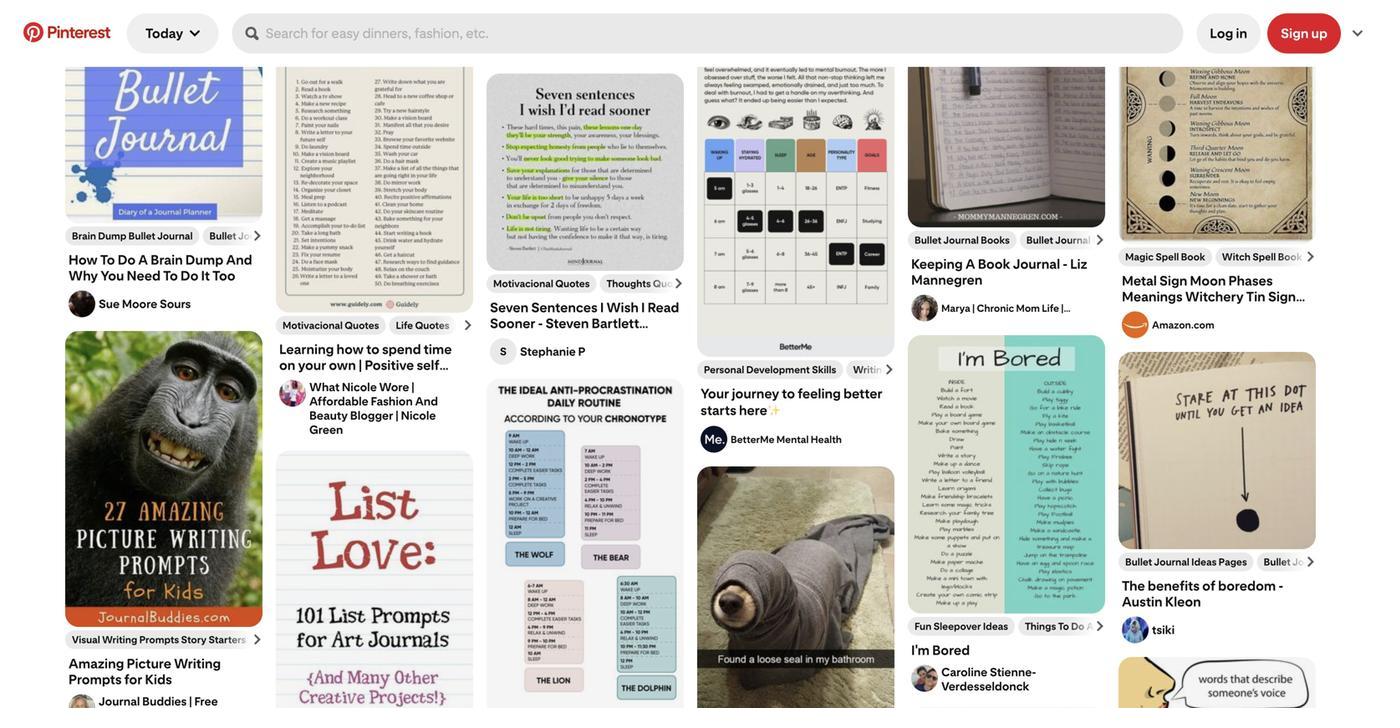 Task type: locate. For each thing, give the bounding box(es) containing it.
2 sleepover from the left
[[1109, 621, 1157, 633]]

quotes left life
[[345, 319, 379, 332]]

1 i from the left
[[600, 300, 604, 316]]

1 horizontal spatial motivacional quotes link
[[493, 278, 590, 290]]

nicole up blogger
[[342, 380, 377, 394]]

motivacional up what
[[283, 319, 343, 332]]

1 vertical spatial brain
[[151, 252, 183, 268]]

green
[[309, 423, 343, 437]]

door
[[619, 0, 650, 10]]

thoughts
[[607, 278, 651, 290]]

brain up simoore123 image
[[72, 230, 96, 242]]

bullet journal ideas pages link
[[1027, 234, 1149, 246], [1126, 556, 1248, 568]]

1 horizontal spatial spell
[[1253, 251, 1277, 263]]

magic spell book
[[1126, 251, 1206, 263]]

1 spell from the left
[[1156, 251, 1179, 263]]

1 horizontal spatial how
[[648, 10, 677, 26]]

why up simoore123 image
[[69, 268, 98, 284]]

spell
[[1156, 251, 1179, 263], [1253, 251, 1277, 263]]

motivacional quotes link up sentences
[[493, 278, 590, 290]]

0 vertical spatial how
[[648, 10, 677, 26]]

bullet left –
[[490, 0, 526, 10]]

betterme mental health image
[[701, 426, 728, 453]]

sign up
[[1281, 26, 1328, 41]]

brain left "it"
[[151, 252, 183, 268]]

stemar11 image
[[490, 338, 517, 365]]

0 vertical spatial dump
[[98, 230, 127, 242]]

journal up benefits
[[1155, 556, 1190, 568]]

0 horizontal spatial do
[[118, 252, 136, 268]]

–
[[526, 10, 534, 26]]

-
[[1063, 256, 1068, 272], [538, 316, 543, 332], [1279, 578, 1284, 594]]

life quotes link
[[396, 319, 450, 332]]

you
[[101, 268, 124, 284]]

- right 'boredom'
[[1279, 578, 1284, 594]]

do left at
[[1072, 621, 1085, 633]]

0 horizontal spatial writing
[[102, 634, 137, 646]]

1 horizontal spatial dump
[[185, 252, 224, 268]]

0 horizontal spatial how
[[69, 252, 98, 268]]

visual writing prompts story starters
[[72, 634, 246, 646]]

stienne-
[[990, 665, 1037, 680]]

and right fashion on the left bottom of the page
[[415, 394, 438, 409]]

writing therapy link
[[853, 364, 929, 376]]

nicole
[[342, 380, 377, 394], [401, 409, 436, 423]]

2 horizontal spatial book
[[1278, 251, 1303, 263]]

0 horizontal spatial i
[[600, 300, 604, 316]]

journal up keeping
[[944, 234, 979, 246]]

bullet right books
[[1027, 234, 1054, 246]]

journal up sue campbell
[[529, 0, 576, 10]]

why inside how to do a brain dump and why you need to do it too
[[69, 268, 98, 284]]

0 vertical spatial sue
[[520, 39, 541, 54]]

writing down story
[[174, 656, 221, 672]]

1 horizontal spatial a
[[966, 256, 976, 272]]

bullet journal ideas pages link up liz
[[1027, 234, 1149, 246]]

scroll image
[[253, 231, 263, 241], [1096, 235, 1106, 245], [1306, 252, 1316, 262]]

do down brain dump bullet journal
[[118, 252, 136, 268]]

book for magic
[[1181, 251, 1206, 263]]

do for things
[[1072, 621, 1085, 633]]

health
[[811, 433, 842, 446]]

motivacional up seven
[[493, 278, 554, 290]]

- inside the benefits of boredom - austin kleon
[[1279, 578, 1284, 594]]

marya | chronic mom life | chronic illness & self care image
[[912, 295, 938, 322]]

0 vertical spatial and
[[226, 252, 252, 268]]

motivacional quotes link for what
[[283, 319, 379, 332]]

quotes down seven
[[490, 332, 536, 348]]

0 vertical spatial writing
[[853, 364, 889, 376]]

1 vertical spatial motivacional quotes link
[[283, 319, 379, 332]]

bullet up "austin"
[[1126, 556, 1153, 568]]

1 horizontal spatial motivacional
[[493, 278, 554, 290]]

book for witch
[[1278, 251, 1303, 263]]

motivacional for what
[[283, 319, 343, 332]]

pages
[[1120, 234, 1149, 246], [1219, 556, 1248, 568]]

0 horizontal spatial the
[[537, 10, 560, 26]]

1 horizontal spatial the
[[1122, 578, 1146, 594]]

1 horizontal spatial prompts
[[139, 634, 179, 646]]

journal up how to do a brain dump and why you need to do it too button
[[157, 230, 193, 242]]

1 vertical spatial dump
[[185, 252, 224, 268]]

quotes right life
[[415, 319, 450, 332]]

bullet journal ideas pages link up benefits
[[1126, 556, 1248, 568]]

why left &
[[604, 10, 634, 26]]

1 horizontal spatial i
[[641, 300, 645, 316]]

amazon.com
[[1152, 319, 1215, 331]]

amazing
[[69, 656, 124, 672]]

0 horizontal spatial sleepover
[[934, 621, 981, 633]]

0 horizontal spatial dump
[[98, 230, 127, 242]]

brain dump bullet journal
[[72, 230, 193, 242]]

personal development skills link
[[704, 364, 837, 376]]

1 horizontal spatial sue
[[520, 39, 541, 54]]

and inside what nicole wore | affordable fashion and beauty blogger | nicole green
[[415, 394, 438, 409]]

0 horizontal spatial motivacional quotes
[[283, 319, 379, 332]]

spell right magic
[[1156, 251, 1179, 263]]

do left "it"
[[181, 268, 199, 284]]

0 vertical spatial nicole
[[342, 380, 377, 394]]

nicole down wore
[[401, 409, 436, 423]]

0 vertical spatial pages
[[1120, 234, 1149, 246]]

- left steven
[[538, 316, 543, 332]]

0 vertical spatial the
[[537, 10, 560, 26]]

i left the "wish"
[[600, 300, 604, 316]]

1 vertical spatial -
[[538, 316, 543, 332]]

0 vertical spatial motivacional quotes link
[[493, 278, 590, 290]]

writing up amazing
[[102, 634, 137, 646]]

spell for magic
[[1156, 251, 1179, 263]]

0 horizontal spatial motivacional
[[283, 319, 343, 332]]

book inside keeping a book journal - liz mannegren
[[978, 256, 1011, 272]]

scroll image for the benefits of boredom - austin kleon
[[1306, 557, 1316, 567]]

1 horizontal spatial to
[[163, 268, 178, 284]]

2 vertical spatial writing
[[174, 656, 221, 672]]

writing up better
[[853, 364, 889, 376]]

pinterest image
[[23, 22, 43, 42]]

0 vertical spatial -
[[1063, 256, 1068, 272]]

1 horizontal spatial writing
[[174, 656, 221, 672]]

a right at
[[1100, 621, 1107, 633]]

dump up sue moore sours link at the top left of page
[[185, 252, 224, 268]]

0 vertical spatial brain
[[72, 230, 96, 242]]

0 vertical spatial |
[[412, 380, 415, 394]]

0 horizontal spatial why
[[69, 268, 98, 284]]

sleepover
[[934, 621, 981, 633], [1109, 621, 1157, 633]]

1 vertical spatial pages
[[1219, 556, 1248, 568]]

why inside bullet journal dutch door ideas – the what, why & how
[[604, 10, 634, 26]]

&
[[636, 10, 645, 26]]

how left "you"
[[69, 252, 98, 268]]

do
[[118, 252, 136, 268], [181, 268, 199, 284], [1072, 621, 1085, 633]]

2 horizontal spatial do
[[1072, 621, 1085, 633]]

dump up "you"
[[98, 230, 127, 242]]

how right &
[[648, 10, 677, 26]]

2 i from the left
[[641, 300, 645, 316]]

0 horizontal spatial brain
[[72, 230, 96, 242]]

0 vertical spatial why
[[604, 10, 634, 26]]

betterme mental health button
[[701, 426, 892, 453], [731, 433, 892, 446]]

and inside how to do a brain dump and why you need to do it too
[[226, 252, 252, 268]]

moore
[[122, 297, 157, 311]]

writing
[[853, 364, 889, 376], [102, 634, 137, 646], [174, 656, 221, 672]]

a down 'brain dump bullet journal' link
[[138, 252, 148, 268]]

the
[[537, 10, 560, 26], [1122, 578, 1146, 594]]

scampbell2758 image
[[490, 33, 517, 60]]

caroline
[[942, 665, 988, 680]]

book down books
[[978, 256, 1011, 272]]

0 vertical spatial prompts
[[139, 634, 179, 646]]

and right "it"
[[226, 252, 252, 268]]

0 horizontal spatial scroll image
[[253, 231, 263, 241]]

thoughts quotes
[[607, 278, 688, 290]]

sue right simoore123 image
[[99, 297, 120, 311]]

2 horizontal spatial writing
[[853, 364, 889, 376]]

amazing picture writing prompts for kids button
[[65, 649, 263, 708], [69, 656, 259, 688]]

0 vertical spatial motivacional
[[493, 278, 554, 290]]

sleepover up bored
[[934, 621, 981, 633]]

life
[[396, 319, 413, 332]]

2 horizontal spatial -
[[1279, 578, 1284, 594]]

pages up magic
[[1120, 234, 1149, 246]]

log in button
[[1197, 13, 1261, 54]]

brain dump bullet journal link
[[72, 230, 193, 242]]

to for how
[[100, 252, 115, 268]]

p
[[578, 345, 586, 359]]

0 horizontal spatial |
[[396, 409, 399, 423]]

0 horizontal spatial to
[[100, 252, 115, 268]]

1 horizontal spatial why
[[604, 10, 634, 26]]

fun
[[915, 621, 932, 633]]

kids
[[145, 672, 172, 688]]

2 vertical spatial -
[[1279, 578, 1284, 594]]

1 horizontal spatial book
[[1181, 251, 1206, 263]]

quotes up sentences
[[556, 278, 590, 290]]

journal left liz
[[1013, 256, 1061, 272]]

- left liz
[[1063, 256, 1068, 272]]

1 vertical spatial why
[[69, 268, 98, 284]]

0 horizontal spatial a
[[138, 252, 148, 268]]

bullet up how to do a brain dump and why you need to do it too
[[129, 230, 155, 242]]

a
[[138, 252, 148, 268], [966, 256, 976, 272], [1100, 621, 1107, 633]]

journal
[[529, 0, 576, 10], [157, 230, 193, 242], [944, 234, 979, 246], [1056, 234, 1091, 246], [1013, 256, 1061, 272], [1155, 556, 1190, 568]]

2 horizontal spatial a
[[1100, 621, 1107, 633]]

motivacional quotes for what
[[283, 319, 379, 332]]

prompts up journalbuddies image
[[69, 672, 122, 688]]

sue for why
[[99, 297, 120, 311]]

0 horizontal spatial book
[[978, 256, 1011, 272]]

liz
[[1071, 256, 1088, 272]]

dump
[[98, 230, 127, 242], [185, 252, 224, 268]]

sue campbell
[[520, 39, 596, 54]]

and for dump
[[226, 252, 252, 268]]

amazon.com image
[[1122, 312, 1149, 338]]

log
[[1210, 26, 1234, 41]]

and for fashion
[[415, 394, 438, 409]]

skills
[[812, 364, 837, 376]]

ideas
[[490, 10, 524, 26], [1093, 234, 1118, 246], [1192, 556, 1217, 568], [983, 621, 1009, 633]]

journal inside keeping a book journal - liz mannegren
[[1013, 256, 1061, 272]]

quotes up the read on the left top
[[653, 278, 688, 290]]

1 horizontal spatial and
[[415, 394, 438, 409]]

quotes for the motivacional quotes link for what
[[345, 319, 379, 332]]

quotes for the thoughts quotes link
[[653, 278, 688, 290]]

book for keeping
[[978, 256, 1011, 272]]

bullet journal ideas pages up benefits
[[1126, 556, 1248, 568]]

to
[[100, 252, 115, 268], [163, 268, 178, 284], [1058, 621, 1070, 633]]

2 spell from the left
[[1253, 251, 1277, 263]]

brain inside how to do a brain dump and why you need to do it too
[[151, 252, 183, 268]]

the right –
[[537, 10, 560, 26]]

1 horizontal spatial motivacional quotes
[[493, 278, 590, 290]]

motivacional quotes
[[493, 278, 590, 290], [283, 319, 379, 332]]

to right need
[[163, 268, 178, 284]]

1 horizontal spatial scroll image
[[1096, 235, 1106, 245]]

keeping a book journal - liz mannegren button
[[908, 250, 1106, 322], [912, 256, 1102, 288]]

how to do a brain dump and why you need to do it too button
[[69, 252, 259, 284]]

0 horizontal spatial sue
[[99, 297, 120, 311]]

pages up 'boredom'
[[1219, 556, 1248, 568]]

chlagogianni image
[[1122, 617, 1149, 644]]

brain dump bullet journal, bullet journal and diary, bullet journal for beginners, creating a bullet journal, bullet journal how to start a, bullet journal hacks, bullet journal writing, bullet journal layout, bullet journal inspiration image
[[65, 0, 263, 223]]

1 vertical spatial and
[[415, 394, 438, 409]]

spell right witch
[[1253, 251, 1277, 263]]

1 vertical spatial bullet journal ideas pages
[[1126, 556, 1248, 568]]

1 horizontal spatial sleepover
[[1109, 621, 1157, 633]]

quotes
[[556, 278, 590, 290], [653, 278, 688, 290], [345, 319, 379, 332], [415, 319, 450, 332], [490, 332, 536, 348]]

1 horizontal spatial nicole
[[401, 409, 436, 423]]

journey
[[732, 386, 780, 402]]

| right wore
[[412, 380, 415, 394]]

scroll image for keeping a book journal - liz mannegren
[[1096, 235, 1106, 245]]

pinterest button
[[13, 22, 120, 45]]

boredom
[[1219, 578, 1276, 594]]

a down bullet journal books
[[966, 256, 976, 272]]

therapy
[[891, 364, 929, 376]]

book left witch
[[1181, 251, 1206, 263]]

1 vertical spatial sue
[[99, 297, 120, 311]]

to down 'brain dump bullet journal' link
[[100, 252, 115, 268]]

prompts up picture
[[139, 634, 179, 646]]

0 horizontal spatial motivacional quotes link
[[283, 319, 379, 332]]

0 horizontal spatial -
[[538, 316, 543, 332]]

- inside keeping a book journal - liz mannegren
[[1063, 256, 1068, 272]]

i left the read on the left top
[[641, 300, 645, 316]]

scroll image
[[674, 279, 684, 289], [463, 320, 473, 330], [885, 365, 895, 375], [1306, 557, 1316, 567], [1096, 621, 1106, 631], [253, 635, 263, 645]]

1 vertical spatial how
[[69, 252, 98, 268]]

1 horizontal spatial pages
[[1219, 556, 1248, 568]]

prompts
[[139, 634, 179, 646], [69, 672, 122, 688]]

betterme
[[731, 433, 775, 446]]

austin
[[1122, 594, 1163, 610]]

bullet journal dutch door ideas – the what, why & how button
[[490, 0, 681, 26]]

bullet journal ideas pages up liz
[[1027, 234, 1149, 246]]

1 vertical spatial the
[[1122, 578, 1146, 594]]

the left benefits
[[1122, 578, 1146, 594]]

how
[[648, 10, 677, 26], [69, 252, 98, 268]]

kleon
[[1166, 594, 1202, 610]]

0 horizontal spatial spell
[[1156, 251, 1179, 263]]

feeling
[[798, 386, 841, 402]]

sleepover down "austin"
[[1109, 621, 1157, 633]]

pinterest
[[47, 22, 110, 42]]

motivacional
[[493, 278, 554, 290], [283, 319, 343, 332]]

0 horizontal spatial and
[[226, 252, 252, 268]]

picture
[[127, 656, 171, 672]]

motivacional quotes link up what
[[283, 319, 379, 332]]

simoore123 image
[[69, 291, 95, 317]]

book right witch
[[1278, 251, 1303, 263]]

0 vertical spatial motivacional quotes
[[493, 278, 590, 290]]

1 vertical spatial motivacional quotes
[[283, 319, 379, 332]]

0 horizontal spatial nicole
[[342, 380, 377, 394]]

carolinestiennev image
[[912, 665, 938, 692]]

scroll image for how to do a brain dump and why you need to do it too
[[253, 231, 263, 241]]

read
[[648, 300, 679, 316]]

what nicole wore | affordable fashion and beauty blogger | nicole green link
[[309, 380, 470, 437]]

stephanie p link
[[520, 345, 681, 359]]

1 horizontal spatial brain
[[151, 252, 183, 268]]

1 horizontal spatial -
[[1063, 256, 1068, 272]]

| right blogger
[[396, 409, 399, 423]]

motivacional quotes up what
[[283, 319, 379, 332]]

to
[[782, 386, 795, 402]]

to right things
[[1058, 621, 1070, 633]]

motivacional quotes up sentences
[[493, 278, 590, 290]]

0 horizontal spatial prompts
[[69, 672, 122, 688]]

2 horizontal spatial to
[[1058, 621, 1070, 633]]

1 vertical spatial motivacional
[[283, 319, 343, 332]]

sue right scampbell2758 icon
[[520, 39, 541, 54]]

keeping a book journal - liz mannegren
[[912, 256, 1088, 288]]

of
[[1203, 578, 1216, 594]]

better
[[844, 386, 883, 402]]

1 vertical spatial prompts
[[69, 672, 122, 688]]



Task type: vqa. For each thing, say whether or not it's contained in the screenshot.
Dutch
yes



Task type: describe. For each thing, give the bounding box(es) containing it.
prices may vary. high quality material: tin/metal size: 8 inches x 12 inches (20x30 cm) use: there are four small pre-drilled holes in each corner of this painting, so it is easy to tack, perfect for pins, screws or small nails. for home, garage, man cave, mechanics, auto services, bar, lounge, patio, cabin, basement, den, game/entertainment room or virtually any space; perfect size - we have learned lots of suggestions from customers to designed this sign with 12 inches size, considering many a magic spell book, witch spell book, magic spells, easy spells, moon phases meaning, good gifts for parents, witchcraft spell books, wiccan books, witchcraft spells image
[[1119, 0, 1316, 244]]

how to do a brain dump and why you need to do it too
[[69, 252, 252, 284]]

starts
[[701, 403, 737, 419]]

fashion
[[371, 394, 413, 409]]

the benefits of boredom - austin kleon
[[1122, 578, 1284, 610]]

2 horizontal spatial scroll image
[[1306, 252, 1316, 262]]

sours
[[160, 297, 191, 311]]

ideas inside bullet journal dutch door ideas – the what, why & how
[[490, 10, 524, 26]]

up
[[1312, 26, 1328, 41]]

quotes for the motivacional quotes link related to stephanie
[[556, 278, 590, 290]]

spell for witch
[[1253, 251, 1277, 263]]

mental
[[777, 433, 809, 446]]

stephanie p
[[520, 345, 586, 359]]

what nicole wore | affordable fashion and beauty blogger | nicole green
[[309, 380, 438, 437]]

motivacional quotes link for stephanie
[[493, 278, 590, 290]]

journal up liz
[[1056, 234, 1091, 246]]

story
[[181, 634, 207, 646]]

your journey to feeling better starts here✨
[[701, 386, 883, 419]]

at
[[1087, 621, 1098, 633]]

do for how
[[118, 252, 136, 268]]

0 vertical spatial bullet journal ideas pages
[[1027, 234, 1149, 246]]

affordable
[[309, 394, 369, 409]]

1 sleepover from the left
[[934, 621, 981, 633]]

personal development skills, writing therapy, get my life together, lcsw, socrates, aspergers, mental and emotional health, self care activities, always learning image
[[698, 7, 895, 357]]

things to do at a sleepover
[[1025, 621, 1157, 633]]

things
[[1025, 621, 1057, 633]]

life quotes
[[396, 319, 450, 332]]

personal
[[704, 364, 745, 376]]

books
[[981, 234, 1010, 246]]

dump inside how to do a brain dump and why you need to do it too
[[185, 252, 224, 268]]

dutch
[[578, 0, 616, 10]]

the inside the benefits of boredom - austin kleon
[[1122, 578, 1146, 594]]

journal inside bullet journal dutch door ideas – the what, why & how
[[529, 0, 576, 10]]

thoughts quotes link
[[607, 278, 688, 290]]

procrastination is not laziness. it's an emotional regulation problem that can contribute to stress and anxiety. explore science-based techniques to overcome procrastination and feel better. 🧘‍♀️ easy to follow anti-procrastination plan👇 self care bullet journal, writing therapy, get my life together, how to stop procrastinating, positive self affirmations, thing 1, mental and emotional health, self care activities, useful life hacks image
[[487, 379, 684, 708]]

for
[[124, 672, 142, 688]]

1 vertical spatial nicole
[[401, 409, 436, 423]]

fun sleepover ideas, things to do at a sleepover, fun things to do, sleepover activities, boy sleepover, party activities, sleepover crafts, things to do inside, all things image
[[908, 335, 1106, 614]]

a inside how to do a brain dump and why you need to do it too
[[138, 252, 148, 268]]

campbell
[[543, 39, 596, 54]]

sue for what,
[[520, 39, 541, 54]]

scroll image for i'm bored
[[1096, 621, 1106, 631]]

1 vertical spatial |
[[396, 409, 399, 423]]

steven
[[546, 316, 589, 332]]

i'm
[[912, 643, 930, 659]]

- for keeping a book journal - liz mannegren
[[1063, 256, 1068, 272]]

quotes inside seven sentences i wish i read sooner - steven bartlett quotes
[[490, 332, 536, 348]]

motivacional quotes, thoughts quotes, inspo quotes, life thoughts, congratulations quotes, life lesson quotes, quotes about life lessons, quotes about goals, quotes about people image
[[487, 74, 684, 271]]

magic
[[1126, 251, 1154, 263]]

your journey to feeling better starts here✨ button
[[701, 386, 892, 419]]

bullet inside bullet journal dutch door ideas – the what, why & how
[[490, 0, 526, 10]]

log in
[[1210, 26, 1248, 41]]

development
[[747, 364, 810, 376]]

blogger
[[350, 409, 393, 423]]

here✨
[[739, 403, 781, 419]]

verdesseldonck
[[942, 680, 1030, 694]]

writing inside amazing picture writing prompts for kids
[[174, 656, 221, 672]]

0 horizontal spatial pages
[[1120, 234, 1149, 246]]

sign up button
[[1268, 13, 1341, 54]]

1 vertical spatial bullet journal ideas pages link
[[1126, 556, 1248, 568]]

wore
[[379, 380, 409, 394]]

caroline stienne- verdesseldonck
[[942, 665, 1037, 694]]

benefits
[[1148, 578, 1200, 594]]

prompts inside amazing picture writing prompts for kids
[[69, 672, 122, 688]]

- for the benefits of boredom - austin kleon
[[1279, 578, 1284, 594]]

today button
[[127, 13, 219, 54]]

tsiki link
[[1152, 623, 1313, 637]]

what,
[[563, 10, 602, 26]]

witch
[[1223, 251, 1251, 263]]

motivacional for stephanie
[[493, 278, 554, 290]]

how inside bullet journal dutch door ideas – the what, why & how
[[648, 10, 677, 26]]

nov 30, 2021 - guidely leverages technology and story to create powerful connections between guides and people who want to become their best possible selves. motivacional quotes, life quotes, things to do when bored, things to remember, productive things to do, things to do alone, free things to do, ways to be happy, learn new things image
[[276, 17, 473, 313]]

what nicole wore | affordable fashion and beauty blogger | nicole green button
[[276, 335, 473, 437]]

sooner
[[490, 316, 536, 332]]

fun sleepover ideas
[[915, 621, 1009, 633]]

personal development skills
[[704, 364, 837, 376]]

1 horizontal spatial |
[[412, 380, 415, 394]]

i'm bored button
[[912, 643, 1102, 659]]

bartlett
[[592, 316, 639, 332]]

- inside seven sentences i wish i read sooner - steven bartlett quotes
[[538, 316, 543, 332]]

scroll image for seven sentences i wish i read sooner - steven bartlett quotes
[[674, 279, 684, 289]]

how inside how to do a brain dump and why you need to do it too
[[69, 252, 98, 268]]

fun sleepover ideas link
[[915, 621, 1009, 633]]

sue moore sours
[[99, 297, 191, 311]]

journal prompts for adults, journal lists, love journal, art journal techniques, journal writing prompts, art prompts, bullet journal ideas pages, bullet journal inspiration, art journal pages image
[[276, 451, 473, 708]]

witch spell book
[[1223, 251, 1303, 263]]

scroll image for your journey to feeling better starts here✨
[[885, 365, 895, 375]]

the inside bullet journal dutch door ideas – the what, why & how
[[537, 10, 560, 26]]

1 horizontal spatial do
[[181, 268, 199, 284]]

bullet up keeping
[[915, 234, 942, 246]]

betterme mental health
[[731, 433, 842, 446]]

cute animal memes, funny animal quotes, animal jokes, animal facts, funny dog memes, cute funny dogs, cute funny animals, dog jokes, hilarious jokes image
[[698, 467, 895, 708]]

caroline stienne- verdesseldonck link
[[942, 665, 1102, 694]]

pinterest link
[[13, 22, 120, 42]]

motivacional quotes for stephanie
[[493, 278, 590, 290]]

Search text field
[[266, 13, 1177, 54]]

0 vertical spatial bullet journal ideas pages link
[[1027, 234, 1149, 246]]

too
[[213, 268, 236, 284]]

writing plot, writing prompts for writers, creative writing tips, essay writing skills, writing characters, english writing skills, book writing tips, writing words, writing help image
[[1119, 657, 1316, 708]]

tsiki
[[1152, 623, 1175, 637]]

journalbuddies image
[[69, 695, 95, 708]]

i'm bored
[[912, 643, 970, 659]]

amazing picture writing prompts for kids
[[69, 656, 221, 688]]

to for things
[[1058, 621, 1070, 633]]

keeping
[[912, 256, 963, 272]]

while tried-and-true journal topic lists help students explore topics and express ideas, picture writing prompts for kids are a unique way of inspiring kids. #picturepromptswritingprompts #visualprompts #journalbuddies visual writing prompts story starters, science writing prompts, photo writing prompts, picture story prompts, opinion writing prompts, fun writing activities, writing response, creative writing prompts, narrative writing image
[[65, 331, 263, 627]]

bullet journal books link
[[915, 234, 1010, 246]]

sue campbell link
[[520, 39, 681, 54]]

it
[[201, 268, 210, 284]]

your
[[701, 386, 729, 402]]

a inside keeping a book journal - liz mannegren
[[966, 256, 976, 272]]

need
[[127, 268, 161, 284]]

seven sentences i wish i read sooner - steven bartlett quotes
[[490, 300, 679, 348]]

starters
[[209, 634, 246, 646]]

bullet journal books, bullet journal ideas pages, bullet journal inspiration, journal entries, book reading journal, writing a book, writing tips, journals & planners, journal planner image
[[908, 0, 1106, 227]]

search icon image
[[246, 27, 259, 40]]

scroll image for amazing picture writing prompts for kids
[[253, 635, 263, 645]]

bullet journal ideas pages, bullet journal inspiration, writing inspiration, journal writing, writing a book, writing prompts, writing humor, journal art, journal prompts image
[[1119, 352, 1316, 549]]

writing therapy
[[853, 364, 929, 376]]

quotes for life quotes 'link'
[[415, 319, 450, 332]]

today
[[146, 26, 183, 41]]

mannegren
[[912, 272, 983, 288]]

sue moore sours link
[[99, 297, 259, 311]]

1 vertical spatial writing
[[102, 634, 137, 646]]

bored
[[933, 643, 970, 659]]

visual writing prompts story starters link
[[72, 634, 246, 646]]

stephanie
[[520, 345, 576, 359]]

magic spell book link
[[1126, 251, 1206, 263]]

whatnicolewore image
[[279, 380, 306, 407]]



